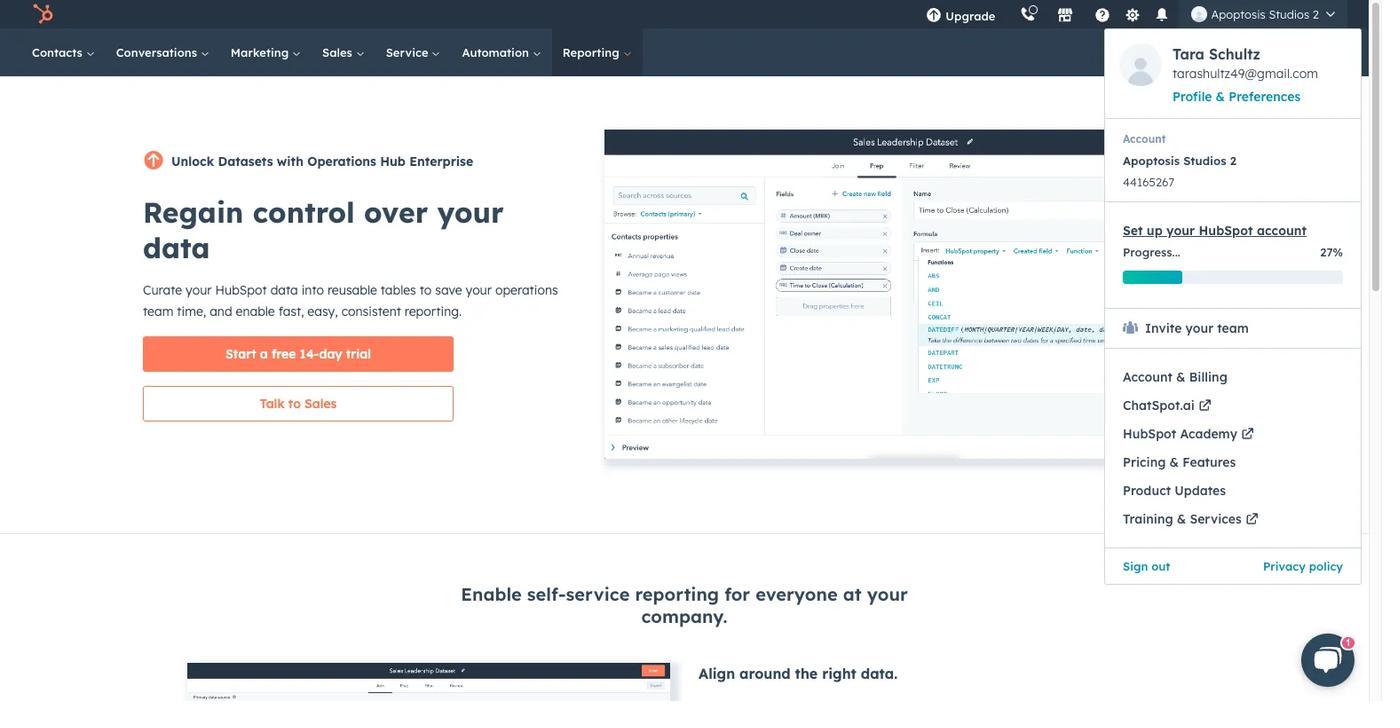 Task type: locate. For each thing, give the bounding box(es) containing it.
27%
[[1321, 245, 1344, 259]]

service
[[386, 45, 432, 59]]

menu item inside tara schultz menu
[[1008, 0, 1012, 28]]

tara
[[1173, 45, 1205, 63]]

tara schultz image
[[1192, 6, 1208, 22]]

billing
[[1190, 369, 1228, 385]]

your inside invite your team link
[[1186, 321, 1214, 337]]

pricing & features link
[[1106, 448, 1361, 477]]

1 vertical spatial team
[[1218, 321, 1249, 337]]

0 horizontal spatial team
[[143, 304, 174, 320]]

reporting.
[[405, 304, 462, 320]]

0 vertical spatial link opens in a new window image
[[1200, 400, 1211, 411]]

0 horizontal spatial to
[[288, 396, 301, 412]]

service link
[[375, 28, 451, 76]]

tara schultz tarashultz49@gmail.com profile & preferences
[[1173, 45, 1319, 105]]

pricing
[[1123, 455, 1166, 471]]

1 horizontal spatial link opens in a new window image
[[1242, 428, 1254, 440]]

your
[[437, 194, 504, 230], [1167, 223, 1195, 239], [186, 282, 212, 298], [466, 282, 492, 298], [1186, 321, 1214, 337], [867, 584, 908, 606]]

team down the curate
[[143, 304, 174, 320]]

& right profile
[[1216, 89, 1226, 105]]

sign out
[[1123, 559, 1171, 574]]

2 horizontal spatial hubspot
[[1199, 223, 1253, 239]]

1 horizontal spatial data
[[271, 282, 298, 298]]

hubspot image
[[32, 4, 53, 25]]

with
[[277, 154, 304, 170]]

&
[[1216, 89, 1226, 105], [1177, 369, 1186, 385], [1170, 455, 1179, 471], [1177, 511, 1187, 527]]

pricing & features
[[1123, 455, 1236, 471]]

0 vertical spatial data
[[143, 230, 210, 266]]

1 horizontal spatial to
[[420, 282, 432, 298]]

enable
[[236, 304, 275, 320]]

to right the talk
[[288, 396, 301, 412]]

& down product updates at the bottom
[[1177, 511, 1187, 527]]

services
[[1190, 511, 1242, 527]]

& inside pricing & features "link"
[[1170, 455, 1179, 471]]

hubspot left the account
[[1199, 223, 1253, 239]]

contacts link
[[21, 28, 105, 76]]

talk to sales
[[260, 396, 337, 412]]

regain
[[143, 194, 244, 230]]

1 vertical spatial data
[[271, 282, 298, 298]]

sign
[[1123, 559, 1149, 574]]

hubspot up pricing
[[1123, 426, 1177, 442]]

team inside apoptosis studios 2 menu
[[1218, 321, 1249, 337]]

0 vertical spatial hubspot
[[1199, 223, 1253, 239]]

tables
[[381, 282, 416, 298]]

your right at at the bottom
[[867, 584, 908, 606]]

0 horizontal spatial data
[[143, 230, 210, 266]]

1 horizontal spatial team
[[1218, 321, 1249, 337]]

1 vertical spatial hubspot
[[215, 282, 267, 298]]

self-
[[527, 584, 566, 606]]

account & billing
[[1123, 369, 1228, 385]]

product updates
[[1123, 483, 1226, 499]]

your up time,
[[186, 282, 212, 298]]

privacy
[[1264, 559, 1306, 574]]

tara schultz menu item
[[1105, 0, 1362, 585]]

notifications image
[[1155, 8, 1171, 24]]

& for billing
[[1177, 369, 1186, 385]]

around
[[740, 665, 791, 683]]

preferences
[[1229, 89, 1301, 105]]

contacts
[[32, 45, 86, 59]]

data up the curate
[[143, 230, 210, 266]]

0 horizontal spatial hubspot
[[215, 282, 267, 298]]

& inside account & billing link
[[1177, 369, 1186, 385]]

privacy policy
[[1264, 559, 1344, 574]]

the
[[795, 665, 818, 683]]

sales inside sales link
[[322, 45, 356, 59]]

studios
[[1269, 7, 1310, 21]]

& left billing
[[1177, 369, 1186, 385]]

consistent
[[342, 304, 401, 320]]

data up the fast,
[[271, 282, 298, 298]]

1 vertical spatial link opens in a new window image
[[1242, 428, 1254, 440]]

help image
[[1095, 8, 1111, 24]]

0 vertical spatial to
[[420, 282, 432, 298]]

up
[[1147, 223, 1163, 239]]

your right invite
[[1186, 321, 1214, 337]]

data
[[143, 230, 210, 266], [271, 282, 298, 298]]

tarashultz49@gmail.com
[[1173, 66, 1319, 82]]

settings link
[[1122, 5, 1144, 24]]

time,
[[177, 304, 206, 320]]

sales left service
[[322, 45, 356, 59]]

for
[[725, 584, 750, 606]]

link opens in a new window image
[[1200, 400, 1211, 411], [1242, 428, 1254, 440]]

Search HubSpot search field
[[1120, 37, 1337, 67]]

0 horizontal spatial link opens in a new window image
[[1200, 400, 1211, 411]]

calling icon image
[[1021, 7, 1037, 23]]

marketing
[[231, 45, 292, 59]]

apoptosis studios 2 button
[[1181, 0, 1346, 28]]

link opens in a new window image down billing
[[1200, 400, 1211, 411]]

menu item
[[1008, 0, 1012, 28]]

datasets
[[218, 154, 273, 170]]

to up reporting.
[[420, 282, 432, 298]]

align around the right data.
[[699, 665, 898, 683]]

1 vertical spatial to
[[288, 396, 301, 412]]

& up product updates at the bottom
[[1170, 455, 1179, 471]]

conversations
[[116, 45, 201, 59]]

hubspot
[[1199, 223, 1253, 239], [215, 282, 267, 298], [1123, 426, 1177, 442]]

marketplaces button
[[1047, 0, 1085, 28]]

training & services
[[1123, 511, 1242, 527]]

link opens in a new window image
[[1247, 513, 1258, 525]]

progress...
[[1123, 245, 1181, 259]]

hubspot link
[[21, 4, 67, 25]]

apoptosis studios 2
[[1212, 7, 1320, 21]]

service
[[566, 584, 630, 606]]

your down enterprise
[[437, 194, 504, 230]]

sales
[[322, 45, 356, 59], [305, 396, 337, 412]]

save
[[435, 282, 462, 298]]

right
[[822, 665, 857, 683]]

enable
[[461, 584, 522, 606]]

to inside curate your hubspot data into reusable tables to save your operations team time, and enable fast, easy, consistent reporting.
[[420, 282, 432, 298]]

to
[[420, 282, 432, 298], [288, 396, 301, 412]]

sales right the talk
[[305, 396, 337, 412]]

link opens in a new window image up pricing & features "link"
[[1242, 428, 1254, 440]]

team up account & billing link
[[1218, 321, 1249, 337]]

1 vertical spatial sales
[[305, 396, 337, 412]]

set up your hubspot account
[[1123, 223, 1307, 239]]

apoptosis
[[1212, 7, 1266, 21]]

everyone
[[756, 584, 838, 606]]

your inside regain control over your data
[[437, 194, 504, 230]]

0 vertical spatial team
[[143, 304, 174, 320]]

& for features
[[1170, 455, 1179, 471]]

1 horizontal spatial hubspot
[[1123, 426, 1177, 442]]

0 vertical spatial sales
[[322, 45, 356, 59]]

hubspot up "enable"
[[215, 282, 267, 298]]



Task type: vqa. For each thing, say whether or not it's contained in the screenshot.
team
yes



Task type: describe. For each thing, give the bounding box(es) containing it.
curate your hubspot data into reusable tables to save your operations team time, and enable fast, easy, consistent reporting.
[[143, 282, 558, 320]]

at
[[843, 584, 862, 606]]

tara schultz menu
[[914, 0, 1362, 585]]

calling icon button
[[1014, 3, 1044, 26]]

invite
[[1145, 321, 1182, 337]]

reporting
[[635, 584, 719, 606]]

day
[[319, 346, 342, 362]]

start a free 14-day trial button
[[143, 337, 454, 372]]

set
[[1123, 223, 1143, 239]]

apoptosis studios 2 menu
[[1105, 28, 1362, 585]]

marketing link
[[220, 28, 312, 76]]

your inside enable self-service reporting for everyone at your company.
[[867, 584, 908, 606]]

automation
[[462, 45, 533, 59]]

and
[[210, 304, 232, 320]]

team inside curate your hubspot data into reusable tables to save your operations team time, and enable fast, easy, consistent reporting.
[[143, 304, 174, 320]]

regain control over your data
[[143, 194, 504, 266]]

fast,
[[278, 304, 304, 320]]

schultz
[[1209, 45, 1261, 63]]

account
[[1123, 369, 1173, 385]]

your right save
[[466, 282, 492, 298]]

2 vertical spatial hubspot
[[1123, 426, 1177, 442]]

control
[[253, 194, 355, 230]]

into
[[302, 282, 324, 298]]

reporting
[[563, 45, 623, 59]]

features
[[1183, 455, 1236, 471]]

hubspot academy
[[1123, 426, 1238, 442]]

to inside button
[[288, 396, 301, 412]]

automation link
[[451, 28, 552, 76]]

reporting link
[[552, 28, 642, 76]]

curate
[[143, 282, 182, 298]]

link opens in a new window image for chatspot.ai
[[1200, 400, 1211, 411]]

free
[[272, 346, 296, 362]]

unlock
[[171, 154, 214, 170]]

reusable
[[328, 282, 377, 298]]

data.
[[861, 665, 898, 683]]

product
[[1123, 483, 1171, 499]]

data inside regain control over your data
[[143, 230, 210, 266]]

sign out link
[[1123, 556, 1171, 577]]

hub
[[380, 154, 406, 170]]

privacy policy link
[[1264, 556, 1344, 577]]

talk
[[260, 396, 285, 412]]

profile
[[1173, 89, 1213, 105]]

account & billing link
[[1106, 363, 1361, 392]]

chat widget region
[[1273, 616, 1369, 702]]

sales link
[[312, 28, 375, 76]]

settings image
[[1125, 8, 1141, 24]]

operations
[[495, 282, 558, 298]]

academy
[[1180, 426, 1238, 442]]

operations
[[307, 154, 376, 170]]

align
[[699, 665, 735, 683]]

training
[[1123, 511, 1174, 527]]

chatspot.ai
[[1123, 398, 1195, 414]]

upgrade
[[946, 9, 996, 23]]

2
[[1313, 7, 1320, 21]]

marketplaces image
[[1058, 8, 1074, 24]]

updates
[[1175, 483, 1226, 499]]

unlock datasets with operations hub enterprise
[[171, 154, 473, 170]]

out
[[1152, 559, 1171, 574]]

& for services
[[1177, 511, 1187, 527]]

link opens in a new window image for hubspot academy
[[1242, 428, 1254, 440]]

conversations link
[[105, 28, 220, 76]]

start a free 14-day trial
[[226, 346, 371, 362]]

14-
[[300, 346, 319, 362]]

enable self-service reporting for everyone at your company.
[[461, 584, 908, 628]]

data inside curate your hubspot data into reusable tables to save your operations team time, and enable fast, easy, consistent reporting.
[[271, 282, 298, 298]]

company.
[[642, 606, 728, 628]]

invite your team link
[[1106, 309, 1361, 348]]

tara schultz image
[[1120, 44, 1162, 86]]

notifications button
[[1148, 0, 1178, 28]]

start
[[226, 346, 256, 362]]

your right up
[[1167, 223, 1195, 239]]

policy
[[1309, 559, 1344, 574]]

help button
[[1088, 0, 1118, 28]]

product updates link
[[1106, 477, 1361, 505]]

over
[[364, 194, 428, 230]]

easy,
[[308, 304, 338, 320]]

upgrade image
[[926, 8, 942, 24]]

sales inside talk to sales button
[[305, 396, 337, 412]]

a
[[260, 346, 268, 362]]

& inside tara schultz tarashultz49@gmail.com profile & preferences
[[1216, 89, 1226, 105]]

hubspot inside curate your hubspot data into reusable tables to save your operations team time, and enable fast, easy, consistent reporting.
[[215, 282, 267, 298]]



